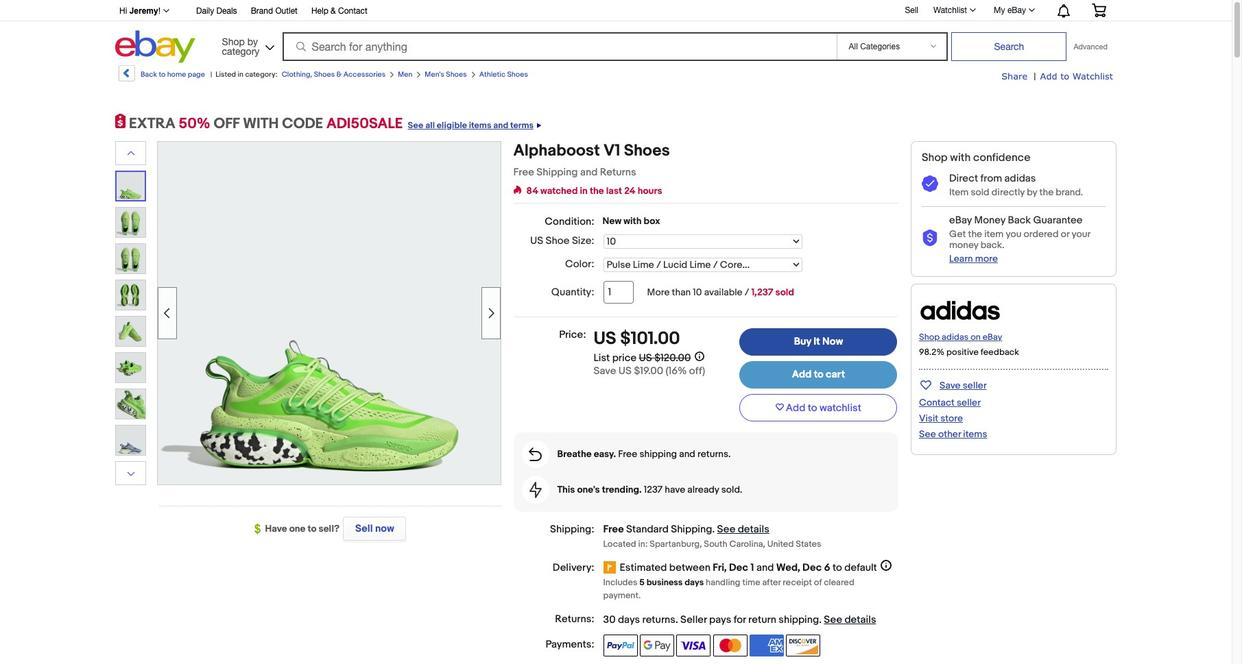 Task type: vqa. For each thing, say whether or not it's contained in the screenshot.
picture 36 of 49
yes



Task type: locate. For each thing, give the bounding box(es) containing it.
us
[[530, 235, 543, 248], [594, 329, 616, 350], [639, 352, 652, 365], [619, 365, 632, 378]]

0 horizontal spatial adidas
[[942, 332, 969, 343]]

1 vertical spatial see details link
[[824, 614, 876, 627]]

& right help
[[331, 6, 336, 16]]

shop by category banner
[[112, 0, 1117, 67]]

picture 39 of 49 image
[[116, 281, 145, 310]]

30
[[603, 614, 616, 627]]

1 horizontal spatial by
[[1027, 187, 1037, 198]]

picture 37 of 49 image
[[116, 208, 145, 237]]

0 horizontal spatial in
[[238, 70, 243, 79]]

0 vertical spatial in
[[238, 70, 243, 79]]

one's
[[577, 484, 600, 496]]

0 horizontal spatial shipping
[[537, 166, 578, 179]]

google pay image
[[640, 635, 674, 657]]

shoes right 'men's'
[[446, 70, 467, 79]]

contact right help
[[338, 6, 367, 16]]

add
[[1040, 71, 1057, 82], [792, 368, 812, 381], [786, 402, 805, 415]]

watchlist right 'sell' link at the right top of page
[[933, 5, 967, 15]]

now
[[375, 523, 394, 536]]

1 vertical spatial contact
[[919, 397, 955, 409]]

.
[[712, 523, 715, 536], [675, 614, 678, 627], [819, 614, 822, 627]]

receipt
[[783, 577, 812, 588]]

men's shoes
[[425, 70, 467, 79]]

ebay inside account navigation
[[1007, 5, 1026, 15]]

1 horizontal spatial the
[[968, 228, 982, 240]]

1 vertical spatial with
[[624, 215, 642, 227]]

save us $19.00 (16% off)
[[594, 365, 705, 378]]

picture 38 of 49 image
[[116, 244, 145, 274]]

back.
[[981, 239, 1005, 251]]

extra 50% off with code adi50sale
[[129, 115, 403, 133]]

days right 30
[[618, 614, 640, 627]]

shipping up watched
[[537, 166, 578, 179]]

0 vertical spatial free
[[513, 166, 534, 179]]

1 vertical spatial shipping
[[671, 523, 712, 536]]

0 vertical spatial seller
[[963, 380, 987, 392]]

returns:
[[555, 613, 594, 626]]

0 horizontal spatial ebay
[[949, 214, 972, 227]]

buy it now link
[[740, 329, 897, 356]]

in for listed
[[238, 70, 243, 79]]

shoes right v1 on the top left
[[624, 141, 670, 160]]

details down cleared at the bottom right
[[845, 614, 876, 627]]

states
[[796, 539, 821, 550]]

0 vertical spatial shop
[[222, 36, 245, 47]]

last
[[606, 185, 622, 197]]

0 horizontal spatial back
[[141, 70, 157, 79]]

1 vertical spatial sold
[[775, 287, 794, 298]]

delivery alert flag image
[[603, 561, 620, 575]]

1 horizontal spatial days
[[685, 577, 704, 588]]

sell link
[[899, 5, 924, 15]]

south
[[704, 539, 727, 550]]

save
[[594, 365, 616, 378], [940, 380, 961, 392]]

0 vertical spatial back
[[141, 70, 157, 79]]

seller inside button
[[963, 380, 987, 392]]

free up 84
[[513, 166, 534, 179]]

0 horizontal spatial contact
[[338, 6, 367, 16]]

picture 43 of 49 image
[[116, 426, 145, 455]]

shipping up 'discover' image
[[779, 614, 819, 627]]

get
[[949, 228, 966, 240]]

see details link
[[717, 523, 769, 536], [824, 614, 876, 627]]

see all eligible items and terms
[[408, 120, 534, 131]]

1 horizontal spatial |
[[1034, 71, 1036, 82]]

in right listed
[[238, 70, 243, 79]]

with inside us $101.00 main content
[[624, 215, 642, 227]]

code
[[282, 115, 323, 133]]

save for save seller
[[940, 380, 961, 392]]

0 horizontal spatial shipping
[[640, 449, 677, 460]]

sell left the watchlist link
[[905, 5, 918, 15]]

shoes for clothing,
[[314, 70, 335, 79]]

men's
[[425, 70, 444, 79]]

items right eligible
[[469, 120, 491, 131]]

accessories
[[343, 70, 386, 79]]

0 horizontal spatial watchlist
[[933, 5, 967, 15]]

share button
[[1001, 70, 1028, 83]]

back to home page
[[141, 70, 205, 79]]

1 vertical spatial adidas
[[942, 332, 969, 343]]

with details__icon image left get
[[922, 230, 938, 247]]

shop down deals
[[222, 36, 245, 47]]

by down brand
[[247, 36, 258, 47]]

dec left 6
[[802, 561, 822, 574]]

1 horizontal spatial sell
[[905, 5, 918, 15]]

us $101.00
[[594, 329, 680, 350]]

1 horizontal spatial dec
[[802, 561, 822, 574]]

shoes for men's
[[446, 70, 467, 79]]

by inside the shop by category
[[247, 36, 258, 47]]

or
[[1061, 228, 1069, 240]]

sell for sell now
[[355, 523, 373, 536]]

see down cleared at the bottom right
[[824, 614, 842, 627]]

None submit
[[952, 32, 1067, 61]]

and left terms
[[493, 120, 508, 131]]

see details link for standard shipping . see details
[[717, 523, 769, 536]]

seller up contact seller link
[[963, 380, 987, 392]]

ebay inside ebay money back guarantee get the item you ordered or your money back. learn more
[[949, 214, 972, 227]]

with up direct
[[950, 152, 971, 165]]

. left seller
[[675, 614, 678, 627]]

list price us $120.00
[[594, 352, 691, 365]]

1 vertical spatial sell
[[355, 523, 373, 536]]

contact up visit store link
[[919, 397, 955, 409]]

1 vertical spatial shop
[[922, 152, 948, 165]]

payment.
[[603, 591, 641, 601]]

the left brand.
[[1039, 187, 1054, 198]]

ebay right my
[[1007, 5, 1026, 15]]

with details__icon image left breathe
[[529, 448, 542, 462]]

0 vertical spatial watchlist
[[933, 5, 967, 15]]

adidas
[[1004, 172, 1036, 185], [942, 332, 969, 343]]

shipping up spartanburg,
[[671, 523, 712, 536]]

and left returns.
[[679, 449, 695, 460]]

0 horizontal spatial sold
[[775, 287, 794, 298]]

the right get
[[968, 228, 982, 240]]

with details__icon image for this one's trending.
[[529, 482, 542, 499]]

shop adidas on ebay link
[[919, 332, 1002, 343]]

by right directly
[[1027, 187, 1037, 198]]

2 vertical spatial free
[[603, 523, 624, 536]]

listed
[[216, 70, 236, 79]]

1 vertical spatial watchlist
[[1072, 71, 1113, 82]]

30 days returns . seller pays for return shipping . see details
[[603, 614, 876, 627]]

ebay up feedback
[[983, 332, 1002, 343]]

dec
[[729, 561, 748, 574], [802, 561, 822, 574]]

0 vertical spatial ebay
[[1007, 5, 1026, 15]]

seller
[[680, 614, 707, 627]]

1 horizontal spatial save
[[940, 380, 961, 392]]

0 horizontal spatial details
[[738, 523, 769, 536]]

watchlist down advanced link
[[1072, 71, 1113, 82]]

0 vertical spatial see details link
[[717, 523, 769, 536]]

0 horizontal spatial sell
[[355, 523, 373, 536]]

seller down the save seller
[[957, 397, 981, 409]]

0 horizontal spatial &
[[331, 6, 336, 16]]

see other items link
[[919, 429, 987, 440]]

1 vertical spatial save
[[940, 380, 961, 392]]

add down add to cart link
[[786, 402, 805, 415]]

1 dec from the left
[[729, 561, 748, 574]]

save for save us $19.00 (16% off)
[[594, 365, 616, 378]]

with for new
[[624, 215, 642, 227]]

1 horizontal spatial adidas
[[1004, 172, 1036, 185]]

Quantity: text field
[[603, 281, 633, 304]]

1 vertical spatial in
[[580, 185, 588, 197]]

share
[[1001, 71, 1028, 82]]

0 horizontal spatial see details link
[[717, 523, 769, 536]]

picture 36 of 49 image
[[117, 172, 145, 200]]

with
[[950, 152, 971, 165], [624, 215, 642, 227]]

save inside us $101.00 main content
[[594, 365, 616, 378]]

0 vertical spatial &
[[331, 6, 336, 16]]

cart
[[826, 368, 845, 381]]

sell?
[[319, 523, 340, 535]]

seller inside contact seller visit store see other items
[[957, 397, 981, 409]]

size
[[572, 235, 591, 248]]

shop left confidence at the top of page
[[922, 152, 948, 165]]

in right watched
[[580, 185, 588, 197]]

0 horizontal spatial save
[[594, 365, 616, 378]]

2 vertical spatial add
[[786, 402, 805, 415]]

shop up 98.2%
[[919, 332, 940, 343]]

contact inside contact seller visit store see other items
[[919, 397, 955, 409]]

shoes right athletic
[[507, 70, 528, 79]]

with details__icon image left this in the bottom left of the page
[[529, 482, 542, 499]]

buy it now
[[794, 335, 843, 348]]

0 vertical spatial days
[[685, 577, 704, 588]]

adidas inside direct from adidas item sold directly by the brand.
[[1004, 172, 1036, 185]]

category:
[[245, 70, 278, 79]]

and
[[493, 120, 508, 131], [580, 166, 598, 179], [679, 449, 695, 460], [756, 561, 774, 574]]

the inside us $101.00 main content
[[590, 185, 604, 197]]

2 vertical spatial shop
[[919, 332, 940, 343]]

with details__icon image
[[922, 176, 938, 193], [922, 230, 938, 247], [529, 448, 542, 462], [529, 482, 542, 499]]

. up located in: spartanburg, south carolina, united states
[[712, 523, 715, 536]]

1 vertical spatial &
[[336, 70, 342, 79]]

color
[[565, 258, 591, 271]]

1 vertical spatial seller
[[957, 397, 981, 409]]

us left $19.00 on the bottom of the page
[[619, 365, 632, 378]]

see details link down cleared at the bottom right
[[824, 614, 876, 627]]

1 vertical spatial details
[[845, 614, 876, 627]]

1 horizontal spatial items
[[963, 429, 987, 440]]

2 horizontal spatial ebay
[[1007, 5, 1026, 15]]

dec left "1"
[[729, 561, 748, 574]]

1 horizontal spatial &
[[336, 70, 342, 79]]

more than 10 available / 1,237 sold
[[647, 287, 794, 298]]

watchlist
[[820, 402, 861, 415]]

save left $19.00 on the bottom of the page
[[594, 365, 616, 378]]

. up 'discover' image
[[819, 614, 822, 627]]

0 horizontal spatial items
[[469, 120, 491, 131]]

already
[[687, 484, 719, 496]]

add for add to cart
[[792, 368, 812, 381]]

breathe easy. free shipping and returns.
[[557, 449, 731, 460]]

see down visit at right
[[919, 429, 936, 440]]

84 watched in the last 24 hours
[[526, 185, 662, 197]]

sell now
[[355, 523, 394, 536]]

0 horizontal spatial by
[[247, 36, 258, 47]]

to left watchlist on the right
[[808, 402, 817, 415]]

& left accessories
[[336, 70, 342, 79]]

includes
[[603, 577, 637, 588]]

carolina,
[[729, 539, 765, 550]]

business
[[647, 577, 683, 588]]

0 horizontal spatial with
[[624, 215, 642, 227]]

sold inside direct from adidas item sold directly by the brand.
[[971, 187, 989, 198]]

2 vertical spatial ebay
[[983, 332, 1002, 343]]

add inside add to cart link
[[792, 368, 812, 381]]

adidas up positive
[[942, 332, 969, 343]]

pays
[[709, 614, 731, 627]]

to
[[159, 70, 166, 79], [1060, 71, 1069, 82], [814, 368, 823, 381], [808, 402, 817, 415], [308, 523, 317, 535], [833, 561, 842, 574]]

handling
[[706, 577, 740, 588]]

to left home
[[159, 70, 166, 79]]

to inside share | add to watchlist
[[1060, 71, 1069, 82]]

to right one
[[308, 523, 317, 535]]

details up carolina,
[[738, 523, 769, 536]]

ebay up get
[[949, 214, 972, 227]]

add to watchlist link
[[1040, 70, 1113, 83]]

0 horizontal spatial dec
[[729, 561, 748, 574]]

sell left 'now'
[[355, 523, 373, 536]]

the left last
[[590, 185, 604, 197]]

1 vertical spatial free
[[618, 449, 637, 460]]

to left cart
[[814, 368, 823, 381]]

0 vertical spatial save
[[594, 365, 616, 378]]

picture 42 of 49 image
[[116, 390, 145, 419]]

trending.
[[602, 484, 642, 496]]

sold down from
[[971, 187, 989, 198]]

98.2%
[[919, 347, 944, 358]]

0 vertical spatial adidas
[[1004, 172, 1036, 185]]

shoes right clothing,
[[314, 70, 335, 79]]

1 horizontal spatial sold
[[971, 187, 989, 198]]

1 horizontal spatial shipping
[[779, 614, 819, 627]]

0 vertical spatial with
[[950, 152, 971, 165]]

includes 5 business days
[[603, 577, 704, 588]]

1 vertical spatial back
[[1008, 214, 1031, 227]]

0 vertical spatial add
[[1040, 71, 1057, 82]]

1 vertical spatial add
[[792, 368, 812, 381]]

1 horizontal spatial back
[[1008, 214, 1031, 227]]

add down buy
[[792, 368, 812, 381]]

0 vertical spatial by
[[247, 36, 258, 47]]

have one to sell?
[[265, 523, 340, 535]]

with left box
[[624, 215, 642, 227]]

add for add to watchlist
[[786, 402, 805, 415]]

shop inside the shop by category
[[222, 36, 245, 47]]

2 horizontal spatial the
[[1039, 187, 1054, 198]]

shop adidas on ebay
[[919, 332, 1002, 343]]

shipping:
[[550, 523, 594, 536]]

back left home
[[141, 70, 157, 79]]

1 horizontal spatial see details link
[[824, 614, 876, 627]]

1 horizontal spatial ebay
[[983, 332, 1002, 343]]

shop for shop adidas on ebay
[[919, 332, 940, 343]]

and up 84 watched in the last 24 hours
[[580, 166, 598, 179]]

0 vertical spatial sold
[[971, 187, 989, 198]]

save up contact seller link
[[940, 380, 961, 392]]

1 horizontal spatial in
[[580, 185, 588, 197]]

0 vertical spatial items
[[469, 120, 491, 131]]

ordered
[[1024, 228, 1059, 240]]

1 vertical spatial by
[[1027, 187, 1037, 198]]

sold right 1,237
[[775, 287, 794, 298]]

between
[[669, 561, 710, 574]]

add inside add to watchlist button
[[786, 402, 805, 415]]

direct
[[949, 172, 978, 185]]

free inside alphaboost v1 shoes free shipping and returns
[[513, 166, 534, 179]]

directly
[[992, 187, 1025, 198]]

paypal image
[[603, 635, 638, 657]]

shipping up the 1237
[[640, 449, 677, 460]]

items inside contact seller visit store see other items
[[963, 429, 987, 440]]

guarantee
[[1033, 214, 1083, 227]]

help
[[311, 6, 328, 16]]

category
[[222, 46, 259, 57]]

1 vertical spatial items
[[963, 429, 987, 440]]

0 vertical spatial sell
[[905, 5, 918, 15]]

see details link up carolina,
[[717, 523, 769, 536]]

more
[[647, 287, 670, 298]]

0 vertical spatial contact
[[338, 6, 367, 16]]

&
[[331, 6, 336, 16], [336, 70, 342, 79]]

estimated between fri, dec 1 and wed, dec 6 to default
[[620, 561, 877, 574]]

1 horizontal spatial details
[[845, 614, 876, 627]]

watchlist inside share | add to watchlist
[[1072, 71, 1113, 82]]

free right the easy.
[[618, 449, 637, 460]]

with details__icon image left item
[[922, 176, 938, 193]]

24
[[624, 185, 635, 197]]

1 horizontal spatial contact
[[919, 397, 955, 409]]

back up you
[[1008, 214, 1031, 227]]

in inside us $101.00 main content
[[580, 185, 588, 197]]

alphaboost
[[513, 141, 600, 160]]

1 vertical spatial ebay
[[949, 214, 972, 227]]

alphaboost v1 shoes - picture 36 of 49 image
[[158, 142, 501, 485]]

see left all
[[408, 120, 423, 131]]

items inside see all eligible items and terms "link"
[[469, 120, 491, 131]]

to down advanced link
[[1060, 71, 1069, 82]]

| left listed
[[210, 70, 212, 79]]

days down between
[[685, 577, 704, 588]]

estimated
[[620, 561, 667, 574]]

standard shipping . see details
[[626, 523, 769, 536]]

1 horizontal spatial watchlist
[[1072, 71, 1113, 82]]

save inside button
[[940, 380, 961, 392]]

time
[[742, 577, 760, 588]]

| right share button
[[1034, 71, 1036, 82]]

add right share
[[1040, 71, 1057, 82]]

0 horizontal spatial the
[[590, 185, 604, 197]]

items right other
[[963, 429, 987, 440]]

have
[[665, 484, 685, 496]]

located in: spartanburg, south carolina, united states
[[603, 539, 821, 550]]

sell for sell
[[905, 5, 918, 15]]

sell inside account navigation
[[905, 5, 918, 15]]

0 vertical spatial shipping
[[537, 166, 578, 179]]

picture 41 of 49 image
[[116, 353, 145, 383]]

1 horizontal spatial with
[[950, 152, 971, 165]]

shoe
[[546, 235, 570, 248]]

0 horizontal spatial .
[[675, 614, 678, 627]]

0 horizontal spatial days
[[618, 614, 640, 627]]

adidas up directly
[[1004, 172, 1036, 185]]

free up located
[[603, 523, 624, 536]]



Task type: describe. For each thing, give the bounding box(es) containing it.
have
[[265, 523, 287, 535]]

more
[[975, 253, 998, 265]]

the inside direct from adidas item sold directly by the brand.
[[1039, 187, 1054, 198]]

your shopping cart image
[[1091, 3, 1107, 17]]

Search for anything text field
[[284, 34, 834, 60]]

shop for shop by category
[[222, 36, 245, 47]]

see inside "link"
[[408, 120, 423, 131]]

with
[[243, 115, 279, 133]]

by inside direct from adidas item sold directly by the brand.
[[1027, 187, 1037, 198]]

and inside "link"
[[493, 120, 508, 131]]

return
[[748, 614, 776, 627]]

1
[[751, 561, 754, 574]]

5
[[639, 577, 645, 588]]

picture 40 of 49 image
[[116, 317, 145, 346]]

2 dec from the left
[[802, 561, 822, 574]]

contact inside account navigation
[[338, 6, 367, 16]]

shoes inside alphaboost v1 shoes free shipping and returns
[[624, 141, 670, 160]]

all
[[425, 120, 435, 131]]

1 horizontal spatial .
[[712, 523, 715, 536]]

brand outlet
[[251, 6, 298, 16]]

item direct from brand image
[[919, 296, 1001, 325]]

and inside alphaboost v1 shoes free shipping and returns
[[580, 166, 598, 179]]

with details__icon image for ebay money back guarantee
[[922, 230, 938, 247]]

payments:
[[546, 639, 594, 652]]

breathe
[[557, 449, 592, 460]]

fri,
[[713, 561, 727, 574]]

watchlist link
[[926, 2, 982, 19]]

extra
[[129, 115, 175, 133]]

1 horizontal spatial shipping
[[671, 523, 712, 536]]

the inside ebay money back guarantee get the item you ordered or your money back. learn more
[[968, 228, 982, 240]]

athletic shoes link
[[479, 70, 528, 79]]

share | add to watchlist
[[1001, 71, 1113, 82]]

returns
[[600, 166, 636, 179]]

add to watchlist
[[786, 402, 861, 415]]

and right "1"
[[756, 561, 774, 574]]

hours
[[638, 185, 662, 197]]

shipping inside alphaboost v1 shoes free shipping and returns
[[537, 166, 578, 179]]

us $101.00 main content
[[513, 141, 899, 665]]

us left shoe
[[530, 235, 543, 248]]

price:
[[559, 329, 586, 342]]

my ebay
[[994, 5, 1026, 15]]

learn more link
[[949, 253, 998, 265]]

feedback
[[981, 347, 1019, 358]]

see details link for 30 days returns . seller pays for return shipping . see details
[[824, 614, 876, 627]]

shop by category button
[[216, 31, 277, 60]]

in:
[[638, 539, 648, 550]]

to inside button
[[808, 402, 817, 415]]

off)
[[689, 365, 705, 378]]

list
[[594, 352, 610, 365]]

advanced link
[[1067, 33, 1114, 60]]

from
[[980, 172, 1002, 185]]

84
[[526, 185, 538, 197]]

98.2% positive feedback
[[919, 347, 1019, 358]]

1 vertical spatial shipping
[[779, 614, 819, 627]]

condition:
[[545, 215, 594, 228]]

price
[[612, 352, 637, 365]]

hi
[[119, 6, 127, 16]]

$120.00
[[654, 352, 691, 365]]

your
[[1072, 228, 1090, 240]]

in for watched
[[580, 185, 588, 197]]

home
[[167, 70, 186, 79]]

$19.00
[[634, 365, 663, 378]]

watched
[[541, 185, 578, 197]]

you
[[1006, 228, 1021, 240]]

discover image
[[786, 635, 821, 657]]

seller for contact
[[957, 397, 981, 409]]

add to cart
[[792, 368, 845, 381]]

with for shop
[[950, 152, 971, 165]]

wed,
[[776, 561, 800, 574]]

dollar sign image
[[254, 524, 265, 535]]

shoes for athletic
[[507, 70, 528, 79]]

see inside contact seller visit store see other items
[[919, 429, 936, 440]]

v1
[[603, 141, 620, 160]]

shop by category
[[222, 36, 259, 57]]

watchlist inside the watchlist link
[[933, 5, 967, 15]]

help & contact
[[311, 6, 367, 16]]

other
[[938, 429, 961, 440]]

sold inside us $101.00 main content
[[775, 287, 794, 298]]

with details__icon image for breathe easy.
[[529, 448, 542, 462]]

brand.
[[1056, 187, 1083, 198]]

none submit inside shop by category "banner"
[[952, 32, 1067, 61]]

add to watchlist button
[[740, 394, 897, 422]]

50%
[[179, 115, 210, 133]]

shop with confidence
[[922, 152, 1030, 165]]

alphaboost v1 shoes free shipping and returns
[[513, 141, 670, 179]]

add to cart link
[[740, 361, 897, 389]]

confidence
[[973, 152, 1030, 165]]

cleared
[[824, 577, 854, 588]]

see up south
[[717, 523, 735, 536]]

0 vertical spatial details
[[738, 523, 769, 536]]

to right 6
[[833, 561, 842, 574]]

quantity:
[[551, 286, 594, 299]]

with details__icon image for direct from adidas
[[922, 176, 938, 193]]

standard
[[626, 523, 669, 536]]

shop for shop with confidence
[[922, 152, 948, 165]]

0 horizontal spatial |
[[210, 70, 212, 79]]

visit store link
[[919, 413, 963, 424]]

us down "$101.00"
[[639, 352, 652, 365]]

& inside account navigation
[[331, 6, 336, 16]]

back inside ebay money back guarantee get the item you ordered or your money back. learn more
[[1008, 214, 1031, 227]]

master card image
[[713, 635, 747, 657]]

deals
[[216, 6, 237, 16]]

this
[[557, 484, 575, 496]]

us up list
[[594, 329, 616, 350]]

after
[[762, 577, 781, 588]]

/
[[745, 287, 749, 298]]

account navigation
[[112, 0, 1117, 21]]

help & contact link
[[311, 4, 367, 19]]

buy
[[794, 335, 811, 348]]

now
[[822, 335, 843, 348]]

2 horizontal spatial .
[[819, 614, 822, 627]]

athletic shoes
[[479, 70, 528, 79]]

save seller button
[[919, 377, 987, 393]]

0 vertical spatial shipping
[[640, 449, 677, 460]]

my
[[994, 5, 1005, 15]]

box
[[644, 215, 660, 227]]

easy.
[[594, 449, 616, 460]]

american express image
[[750, 635, 784, 657]]

one
[[289, 523, 306, 535]]

daily deals link
[[196, 4, 237, 19]]

direct from adidas item sold directly by the brand.
[[949, 172, 1083, 198]]

available
[[704, 287, 742, 298]]

seller for save
[[963, 380, 987, 392]]

visa image
[[676, 635, 711, 657]]

than
[[672, 287, 691, 298]]

clothing, shoes & accessories link
[[282, 70, 386, 79]]

1 vertical spatial days
[[618, 614, 640, 627]]

add inside share | add to watchlist
[[1040, 71, 1057, 82]]

delivery:
[[553, 561, 594, 574]]

contact seller link
[[919, 397, 981, 409]]



